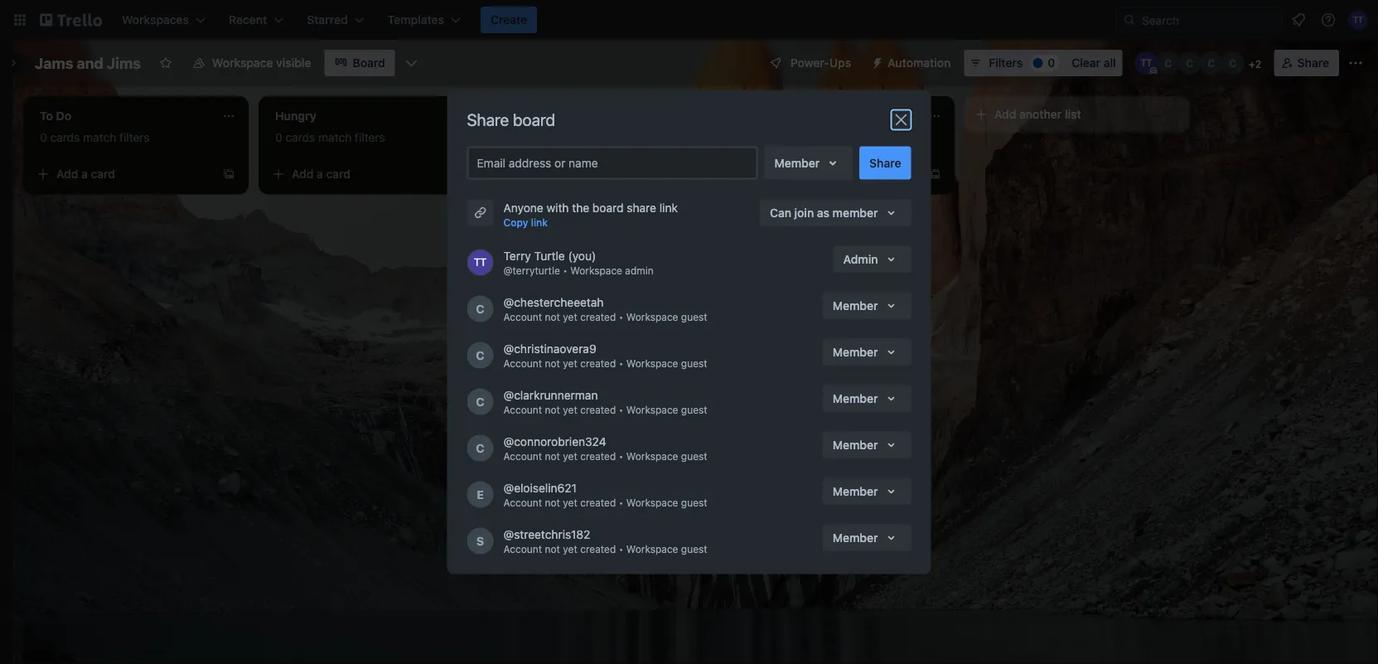 Task type: describe. For each thing, give the bounding box(es) containing it.
ups
[[830, 56, 852, 70]]

• for @christinaovera9
[[619, 358, 624, 369]]

create button
[[481, 7, 537, 33]]

power-ups
[[791, 56, 852, 70]]

can
[[770, 206, 792, 219]]

filters for 'add a card' button associated with second create from template… icon
[[826, 131, 856, 144]]

member for @eloiselin621
[[833, 484, 878, 498]]

0 vertical spatial share button
[[1275, 50, 1340, 76]]

@eloiselin621
[[504, 481, 577, 495]]

not for @clarkrunnerman
[[545, 404, 560, 416]]

e
[[477, 487, 484, 501]]

• for @connorobrien324
[[619, 451, 624, 462]]

@eloiselin621 account not yet created • workspace guest
[[504, 481, 708, 509]]

customize views image
[[403, 55, 420, 71]]

member
[[833, 206, 878, 219]]

christinaovera9 (christinaovera9) image
[[467, 342, 494, 368]]

1 create from template… image from the left
[[458, 167, 471, 181]]

(you)
[[568, 249, 596, 262]]

christinaovera9 (christinaovera9) image
[[1179, 51, 1202, 75]]

workspace inside terry turtle (you) @terryturtle • workspace admin
[[571, 265, 623, 276]]

0 horizontal spatial board
[[513, 110, 555, 129]]

automation button
[[865, 50, 961, 76]]

0 horizontal spatial link
[[531, 217, 548, 228]]

@streetchris182
[[504, 527, 591, 541]]

2 vertical spatial terry turtle (terryturtle) image
[[467, 249, 494, 276]]

created for @eloiselin621
[[580, 497, 616, 509]]

1 vertical spatial share button
[[860, 146, 911, 179]]

account for @streetchris182
[[504, 543, 542, 555]]

all
[[1104, 56, 1116, 70]]

2 a from the left
[[317, 167, 323, 181]]

add a card for 'add a card' button corresponding to 1st create from template… image from left
[[56, 167, 115, 181]]

3 cards from the left
[[521, 131, 551, 144]]

0 for 1st create from template… icon
[[275, 131, 282, 144]]

filters for 'add a card' button corresponding to 1st create from template… image from left
[[119, 131, 150, 144]]

admin button
[[834, 246, 911, 272]]

add for 'add a card' button corresponding to 1st create from template… icon
[[292, 167, 314, 181]]

@clarkrunnerman
[[504, 388, 598, 402]]

turtle
[[534, 249, 565, 262]]

filters
[[989, 56, 1023, 70]]

guest for @christinaovera9
[[681, 358, 708, 369]]

Email address or name text field
[[477, 151, 755, 175]]

eloiselin621 (eloiselin621) image
[[467, 481, 494, 508]]

4 0 cards match filters from the left
[[746, 131, 856, 144]]

share board
[[467, 110, 555, 129]]

card for 'add a card' button associated with second create from template… icon
[[797, 167, 822, 181]]

2 0 cards match filters from the left
[[275, 131, 385, 144]]

guest for @chestercheeetah
[[681, 311, 708, 323]]

show menu image
[[1348, 55, 1365, 71]]

created for @christinaovera9
[[580, 358, 616, 369]]

• for @chestercheeetah
[[619, 311, 624, 323]]

c up christinaovera9 (christinaovera9) icon
[[476, 302, 485, 315]]

add for 'add a card' button associated with first create from template… image from right
[[527, 167, 549, 181]]

0 for second create from template… icon
[[746, 131, 753, 144]]

add a card button for 1st create from template… image from left
[[30, 161, 216, 187]]

share
[[627, 201, 657, 214]]

4 c button from the left
[[1222, 51, 1245, 75]]

yet for @chestercheeetah
[[563, 311, 578, 323]]

add a card for 'add a card' button associated with second create from template… icon
[[763, 167, 822, 181]]

power-
[[791, 56, 830, 70]]

filters for 'add a card' button corresponding to 1st create from template… icon
[[355, 131, 385, 144]]

Search field
[[1137, 7, 1282, 32]]

@chestercheeetah account not yet created • workspace guest
[[504, 295, 708, 323]]

@terryturtle
[[504, 265, 560, 276]]

add for 'add a card' button associated with second create from template… icon
[[763, 167, 785, 181]]

card for 'add a card' button associated with first create from template… image from right
[[562, 167, 586, 181]]

1 vertical spatial clarkrunnerman (clarkrunnerman) image
[[467, 388, 494, 415]]

workspace for @eloiselin621
[[626, 497, 679, 509]]

c for christinaovera9 (christinaovera9) icon
[[476, 348, 485, 362]]

+ 2
[[1249, 58, 1262, 70]]

3 a from the left
[[552, 167, 559, 181]]

member button for @streetchris182
[[823, 524, 911, 551]]

member for @connorobrien324
[[833, 438, 878, 451]]

2 horizontal spatial terry turtle (terryturtle) image
[[1349, 10, 1369, 30]]

jims
[[107, 54, 141, 72]]

jams and jims
[[35, 54, 141, 72]]

c for bottommost connorobrien324 (connorobrien324) image
[[476, 441, 485, 455]]

not for @christinaovera9
[[545, 358, 560, 369]]

+
[[1249, 58, 1256, 70]]

guest for @streetchris182
[[681, 543, 708, 555]]

@connorobrien324
[[504, 434, 607, 448]]

member button for @clarkrunnerman
[[823, 385, 911, 412]]

terry turtle (you) @terryturtle • workspace admin
[[504, 249, 654, 276]]

not for @eloiselin621
[[545, 497, 560, 509]]

clear
[[1072, 56, 1101, 70]]

automation
[[888, 56, 951, 70]]

0 for 1st create from template… image from left
[[40, 131, 47, 144]]

0 vertical spatial member button
[[765, 146, 853, 179]]

add another list button
[[965, 96, 1190, 133]]

primary element
[[0, 0, 1379, 40]]

1 0 cards match filters from the left
[[40, 131, 150, 144]]

• inside terry turtle (you) @terryturtle • workspace admin
[[563, 265, 568, 276]]

match for second create from template… icon
[[789, 131, 823, 144]]

not for @streetchris182
[[545, 543, 560, 555]]

add a card button for 1st create from template… icon
[[265, 161, 451, 187]]

anyone with the board share link copy link
[[504, 201, 678, 228]]

created for @clarkrunnerman
[[580, 404, 616, 416]]

created for @connorobrien324
[[580, 451, 616, 462]]

star or unstar board image
[[159, 56, 172, 70]]

yet for @christinaovera9
[[563, 358, 578, 369]]

admin
[[844, 252, 878, 266]]

add for 'add a card' button corresponding to 1st create from template… image from left
[[56, 167, 78, 181]]

member button for @connorobrien324
[[823, 432, 911, 458]]

can join as member
[[770, 206, 878, 219]]

1 cards from the left
[[50, 131, 80, 144]]

yet for @clarkrunnerman
[[563, 404, 578, 416]]

2 create from template… image from the left
[[928, 167, 942, 181]]

workspace for @christinaovera9
[[626, 358, 679, 369]]

yet for @eloiselin621
[[563, 497, 578, 509]]

clear all
[[1072, 56, 1116, 70]]

account for @christinaovera9
[[504, 358, 542, 369]]



Task type: locate. For each thing, give the bounding box(es) containing it.
1 yet from the top
[[563, 311, 578, 323]]

workspace inside button
[[212, 56, 273, 70]]

member button
[[765, 146, 853, 179], [823, 339, 911, 365], [823, 432, 911, 458]]

guest inside @christinaovera9 account not yet created • workspace guest
[[681, 358, 708, 369]]

1 vertical spatial connorobrien324 (connorobrien324) image
[[467, 435, 494, 461]]

create from template… image
[[222, 167, 235, 181], [693, 167, 706, 181]]

workspace
[[212, 56, 273, 70], [571, 265, 623, 276], [626, 311, 679, 323], [626, 358, 679, 369], [626, 404, 679, 416], [626, 451, 679, 462], [626, 497, 679, 509], [626, 543, 679, 555]]

account inside @christinaovera9 account not yet created • workspace guest
[[504, 358, 542, 369]]

2 add a card button from the left
[[265, 161, 451, 187]]

1 horizontal spatial board
[[593, 201, 624, 214]]

• inside @christinaovera9 account not yet created • workspace guest
[[619, 358, 624, 369]]

workspace down admin
[[626, 311, 679, 323]]

created for @chestercheeetah
[[580, 311, 616, 323]]

0 vertical spatial terry turtle (terryturtle) image
[[1349, 10, 1369, 30]]

visible
[[276, 56, 311, 70]]

3 c button from the left
[[1200, 51, 1223, 75]]

c inside icon
[[476, 348, 485, 362]]

1 vertical spatial link
[[531, 217, 548, 228]]

and
[[77, 54, 103, 72]]

0 vertical spatial chestercheeetah (chestercheeetah) image
[[1157, 51, 1180, 75]]

streetchris182 (streetchris182) image
[[467, 528, 494, 554]]

close image
[[892, 110, 911, 130]]

share button down the close image
[[860, 146, 911, 179]]

5 yet from the top
[[563, 497, 578, 509]]

terry turtle (terryturtle) image right all
[[1135, 51, 1159, 75]]

yet down @christinaovera9
[[563, 358, 578, 369]]

created
[[580, 311, 616, 323], [580, 358, 616, 369], [580, 404, 616, 416], [580, 451, 616, 462], [580, 497, 616, 509], [580, 543, 616, 555]]

chestercheeetah (chestercheeetah) image up christinaovera9 (christinaovera9) icon
[[467, 296, 494, 322]]

clear all button
[[1065, 50, 1123, 76]]

•
[[563, 265, 568, 276], [619, 311, 624, 323], [619, 358, 624, 369], [619, 404, 624, 416], [619, 451, 624, 462], [619, 497, 624, 509], [619, 543, 624, 555]]

created inside @eloiselin621 account not yet created • workspace guest
[[580, 497, 616, 509]]

• up @clarkrunnerman account not yet created • workspace guest
[[619, 358, 624, 369]]

add a card button for first create from template… image from right
[[501, 161, 686, 187]]

4 member button from the top
[[823, 524, 911, 551]]

c left @christinaovera9
[[476, 348, 485, 362]]

cards up can
[[756, 131, 786, 144]]

0 vertical spatial clarkrunnerman (clarkrunnerman) image
[[1200, 51, 1223, 75]]

not
[[545, 311, 560, 323], [545, 358, 560, 369], [545, 404, 560, 416], [545, 451, 560, 462], [545, 497, 560, 509], [545, 543, 560, 555]]

2 member button from the top
[[823, 385, 911, 412]]

clarkrunnerman (clarkrunnerman) image left + in the right of the page
[[1200, 51, 1223, 75]]

3 account from the top
[[504, 404, 542, 416]]

link
[[660, 201, 678, 214], [531, 217, 548, 228]]

connorobrien324 (connorobrien324) image up e
[[467, 435, 494, 461]]

@christinaovera9
[[504, 342, 597, 355]]

• up @connorobrien324 account not yet created • workspace guest
[[619, 404, 624, 416]]

3 filters from the left
[[590, 131, 621, 144]]

connorobrien324 (connorobrien324) image left + in the right of the page
[[1222, 51, 1245, 75]]

account for @chestercheeetah
[[504, 311, 542, 323]]

account inside @clarkrunnerman account not yet created • workspace guest
[[504, 404, 542, 416]]

1 card from the left
[[91, 167, 115, 181]]

6 guest from the top
[[681, 543, 708, 555]]

0 notifications image
[[1289, 10, 1309, 30]]

1 horizontal spatial create from template… image
[[928, 167, 942, 181]]

created inside @connorobrien324 account not yet created • workspace guest
[[580, 451, 616, 462]]

• inside @clarkrunnerman account not yet created • workspace guest
[[619, 404, 624, 416]]

guest inside @connorobrien324 account not yet created • workspace guest
[[681, 451, 708, 462]]

3 match from the left
[[554, 131, 587, 144]]

account down @christinaovera9
[[504, 358, 542, 369]]

Board name text field
[[27, 50, 149, 76]]

filters down 'ups'
[[826, 131, 856, 144]]

c
[[1165, 57, 1172, 69], [1187, 57, 1194, 69], [1208, 57, 1215, 69], [1230, 57, 1237, 69], [476, 302, 485, 315], [476, 348, 485, 362], [476, 395, 485, 408], [476, 441, 485, 455]]

yet
[[563, 311, 578, 323], [563, 358, 578, 369], [563, 404, 578, 416], [563, 451, 578, 462], [563, 497, 578, 509], [563, 543, 578, 555]]

not down @connorobrien324
[[545, 451, 560, 462]]

not inside @eloiselin621 account not yet created • workspace guest
[[545, 497, 560, 509]]

yet down the @streetchris182
[[563, 543, 578, 555]]

board inside anyone with the board share link copy link
[[593, 201, 624, 214]]

4 a from the left
[[788, 167, 794, 181]]

cards down jams
[[50, 131, 80, 144]]

chestercheeetah (chestercheeetah) image right all
[[1157, 51, 1180, 75]]

0 cards match filters up email address or name text field
[[511, 131, 621, 144]]

3 card from the left
[[562, 167, 586, 181]]

2 cards from the left
[[286, 131, 315, 144]]

yet down the @chestercheeetah
[[563, 311, 578, 323]]

2 vertical spatial member button
[[823, 432, 911, 458]]

not inside @clarkrunnerman account not yet created • workspace guest
[[545, 404, 560, 416]]

1 add a card from the left
[[56, 167, 115, 181]]

2
[[1256, 58, 1262, 70]]

guest inside @clarkrunnerman account not yet created • workspace guest
[[681, 404, 708, 416]]

workspace for @connorobrien324
[[626, 451, 679, 462]]

not inside @chestercheeetah account not yet created • workspace guest
[[545, 311, 560, 323]]

not inside @connorobrien324 account not yet created • workspace guest
[[545, 451, 560, 462]]

share
[[1298, 56, 1330, 70], [467, 110, 509, 129], [870, 156, 902, 170]]

link down anyone
[[531, 217, 548, 228]]

0 horizontal spatial share
[[467, 110, 509, 129]]

match for 1st create from template… icon
[[318, 131, 352, 144]]

• up @christinaovera9 account not yet created • workspace guest
[[619, 311, 624, 323]]

filters down jims
[[119, 131, 150, 144]]

workspace up the @streetchris182 account not yet created • workspace guest
[[626, 497, 679, 509]]

0 vertical spatial connorobrien324 (connorobrien324) image
[[1222, 51, 1245, 75]]

• for @clarkrunnerman
[[619, 404, 624, 416]]

created inside the @streetchris182 account not yet created • workspace guest
[[580, 543, 616, 555]]

guest for @clarkrunnerman
[[681, 404, 708, 416]]

create from template… image
[[458, 167, 471, 181], [928, 167, 942, 181]]

the
[[572, 201, 590, 214]]

filters down board at the left of the page
[[355, 131, 385, 144]]

account inside @chestercheeetah account not yet created • workspace guest
[[504, 311, 542, 323]]

created for @streetchris182
[[580, 543, 616, 555]]

member button for @chestercheeetah
[[823, 292, 911, 319]]

not for @connorobrien324
[[545, 451, 560, 462]]

yet inside @connorobrien324 account not yet created • workspace guest
[[563, 451, 578, 462]]

anyone
[[504, 201, 544, 214]]

0 horizontal spatial chestercheeetah (chestercheeetah) image
[[467, 296, 494, 322]]

copy
[[504, 217, 528, 228]]

switch to… image
[[12, 12, 28, 28]]

terry turtle (terryturtle) image right open information menu image
[[1349, 10, 1369, 30]]

cards down "visible"
[[286, 131, 315, 144]]

filters
[[119, 131, 150, 144], [355, 131, 385, 144], [590, 131, 621, 144], [826, 131, 856, 144]]

member for @streetchris182
[[833, 531, 878, 544]]

account down @clarkrunnerman
[[504, 404, 542, 416]]

created up @connorobrien324 account not yet created • workspace guest
[[580, 404, 616, 416]]

match down and
[[83, 131, 116, 144]]

not down the @chestercheeetah
[[545, 311, 560, 323]]

c down christinaovera9 (christinaovera9) icon
[[476, 395, 485, 408]]

5 account from the top
[[504, 497, 542, 509]]

not down @clarkrunnerman
[[545, 404, 560, 416]]

1 horizontal spatial create from template… image
[[693, 167, 706, 181]]

not for @chestercheeetah
[[545, 311, 560, 323]]

yet for @streetchris182
[[563, 543, 578, 555]]

board
[[353, 56, 385, 70]]

yet down @clarkrunnerman
[[563, 404, 578, 416]]

workspace inside @clarkrunnerman account not yet created • workspace guest
[[626, 404, 679, 416]]

1 horizontal spatial chestercheeetah (chestercheeetah) image
[[1157, 51, 1180, 75]]

as
[[817, 206, 830, 219]]

0 horizontal spatial share button
[[860, 146, 911, 179]]

not inside @christinaovera9 account not yet created • workspace guest
[[545, 358, 560, 369]]

match
[[83, 131, 116, 144], [318, 131, 352, 144], [554, 131, 587, 144], [789, 131, 823, 144]]

4 created from the top
[[580, 451, 616, 462]]

0 horizontal spatial clarkrunnerman (clarkrunnerman) image
[[467, 388, 494, 415]]

add a card button for second create from template… icon
[[736, 161, 922, 187]]

add for add another list button
[[995, 107, 1017, 121]]

1 horizontal spatial clarkrunnerman (clarkrunnerman) image
[[1200, 51, 1223, 75]]

c inside image
[[1187, 57, 1194, 69]]

0 cards match filters
[[40, 131, 150, 144], [275, 131, 385, 144], [511, 131, 621, 144], [746, 131, 856, 144]]

c left + in the right of the page
[[1230, 57, 1237, 69]]

2 guest from the top
[[681, 358, 708, 369]]

1 guest from the top
[[681, 311, 708, 323]]

yet inside @eloiselin621 account not yet created • workspace guest
[[563, 497, 578, 509]]

2 card from the left
[[326, 167, 351, 181]]

4 account from the top
[[504, 451, 542, 462]]

4 add a card from the left
[[763, 167, 822, 181]]

guest
[[681, 311, 708, 323], [681, 358, 708, 369], [681, 404, 708, 416], [681, 451, 708, 462], [681, 497, 708, 509], [681, 543, 708, 555]]

0 horizontal spatial create from template… image
[[458, 167, 471, 181]]

1 horizontal spatial terry turtle (terryturtle) image
[[1135, 51, 1159, 75]]

3 0 cards match filters from the left
[[511, 131, 621, 144]]

terry turtle (terryturtle) image left terry
[[467, 249, 494, 276]]

board
[[513, 110, 555, 129], [593, 201, 624, 214]]

workspace inside @eloiselin621 account not yet created • workspace guest
[[626, 497, 679, 509]]

add a card button
[[30, 161, 216, 187], [265, 161, 451, 187], [501, 161, 686, 187], [736, 161, 922, 187]]

workspace up @connorobrien324 account not yet created • workspace guest
[[626, 404, 679, 416]]

sm image
[[865, 50, 888, 73]]

3 not from the top
[[545, 404, 560, 416]]

with
[[547, 201, 569, 214]]

c right christinaovera9 (christinaovera9) image
[[1208, 57, 1215, 69]]

2 c button from the left
[[1179, 51, 1202, 75]]

account inside the @streetchris182 account not yet created • workspace guest
[[504, 543, 542, 555]]

created inside @chestercheeetah account not yet created • workspace guest
[[580, 311, 616, 323]]

5 not from the top
[[545, 497, 560, 509]]

3 add a card from the left
[[527, 167, 586, 181]]

created up @eloiselin621 account not yet created • workspace guest
[[580, 451, 616, 462]]

workspace inside @christinaovera9 account not yet created • workspace guest
[[626, 358, 679, 369]]

not inside the @streetchris182 account not yet created • workspace guest
[[545, 543, 560, 555]]

s
[[477, 534, 484, 548]]

4 cards from the left
[[756, 131, 786, 144]]

workspace down @eloiselin621 account not yet created • workspace guest
[[626, 543, 679, 555]]

workspace inside the @streetchris182 account not yet created • workspace guest
[[626, 543, 679, 555]]

• inside @eloiselin621 account not yet created • workspace guest
[[619, 497, 624, 509]]

c for clarkrunnerman (clarkrunnerman) icon to the top
[[1208, 57, 1215, 69]]

c up e
[[476, 441, 485, 455]]

created down the @streetchris182
[[580, 543, 616, 555]]

2 match from the left
[[318, 131, 352, 144]]

0 cards match filters down board link
[[275, 131, 385, 144]]

• for @streetchris182
[[619, 543, 624, 555]]

6 created from the top
[[580, 543, 616, 555]]

@streetchris182 account not yet created • workspace guest
[[504, 527, 708, 555]]

account down @connorobrien324
[[504, 451, 542, 462]]

1 horizontal spatial share
[[870, 156, 902, 170]]

1 filters from the left
[[119, 131, 150, 144]]

cards
[[50, 131, 80, 144], [286, 131, 315, 144], [521, 131, 551, 144], [756, 131, 786, 144]]

open information menu image
[[1321, 12, 1337, 28]]

share for share board
[[467, 110, 509, 129]]

• up @eloiselin621 account not yet created • workspace guest
[[619, 451, 624, 462]]

workspace up @eloiselin621 account not yet created • workspace guest
[[626, 451, 679, 462]]

6 not from the top
[[545, 543, 560, 555]]

a
[[81, 167, 88, 181], [317, 167, 323, 181], [552, 167, 559, 181], [788, 167, 794, 181]]

match down power-ups button
[[789, 131, 823, 144]]

6 account from the top
[[504, 543, 542, 555]]

2 horizontal spatial share
[[1298, 56, 1330, 70]]

• inside @chestercheeetah account not yet created • workspace guest
[[619, 311, 624, 323]]

yet inside the @streetchris182 account not yet created • workspace guest
[[563, 543, 578, 555]]

3 yet from the top
[[563, 404, 578, 416]]

3 created from the top
[[580, 404, 616, 416]]

• down turtle
[[563, 265, 568, 276]]

yet inside @christinaovera9 account not yet created • workspace guest
[[563, 358, 578, 369]]

• inside the @streetchris182 account not yet created • workspace guest
[[619, 543, 624, 555]]

2 not from the top
[[545, 358, 560, 369]]

member for @christinaovera9
[[833, 345, 878, 359]]

board link
[[325, 50, 395, 76]]

guest for @connorobrien324
[[681, 451, 708, 462]]

guest inside @chestercheeetah account not yet created • workspace guest
[[681, 311, 708, 323]]

copy link button
[[504, 214, 548, 231]]

@clarkrunnerman account not yet created • workspace guest
[[504, 388, 708, 416]]

2 account from the top
[[504, 358, 542, 369]]

4 yet from the top
[[563, 451, 578, 462]]

can join as member button
[[760, 199, 911, 226]]

link right share
[[660, 201, 678, 214]]

search image
[[1123, 13, 1137, 27]]

account down the @chestercheeetah
[[504, 311, 542, 323]]

member
[[775, 156, 820, 170], [833, 298, 878, 312], [833, 345, 878, 359], [833, 391, 878, 405], [833, 438, 878, 451], [833, 484, 878, 498], [833, 531, 878, 544]]

1 account from the top
[[504, 311, 542, 323]]

terry
[[504, 249, 531, 262]]

3 member button from the top
[[823, 478, 911, 504]]

account for @clarkrunnerman
[[504, 404, 542, 416]]

yet for @connorobrien324
[[563, 451, 578, 462]]

jams
[[35, 54, 73, 72]]

c for the bottom clarkrunnerman (clarkrunnerman) icon
[[476, 395, 485, 408]]

0 horizontal spatial connorobrien324 (connorobrien324) image
[[467, 435, 494, 461]]

guest inside the @streetchris182 account not yet created • workspace guest
[[681, 543, 708, 555]]

another
[[1020, 107, 1062, 121]]

member for @chestercheeetah
[[833, 298, 878, 312]]

member button
[[823, 292, 911, 319], [823, 385, 911, 412], [823, 478, 911, 504], [823, 524, 911, 551]]

account for @connorobrien324
[[504, 451, 542, 462]]

account inside @eloiselin621 account not yet created • workspace guest
[[504, 497, 542, 509]]

member button for @christinaovera9
[[823, 339, 911, 365]]

1 not from the top
[[545, 311, 560, 323]]

c button
[[1157, 51, 1180, 75], [1179, 51, 1202, 75], [1200, 51, 1223, 75], [1222, 51, 1245, 75]]

add a card for 'add a card' button associated with first create from template… image from right
[[527, 167, 586, 181]]

created up @clarkrunnerman account not yet created • workspace guest
[[580, 358, 616, 369]]

created inside @clarkrunnerman account not yet created • workspace guest
[[580, 404, 616, 416]]

1 member button from the top
[[823, 292, 911, 319]]

1 vertical spatial share
[[467, 110, 509, 129]]

2 yet from the top
[[563, 358, 578, 369]]

5 guest from the top
[[681, 497, 708, 509]]

clarkrunnerman (clarkrunnerman) image down christinaovera9 (christinaovera9) icon
[[467, 388, 494, 415]]

clarkrunnerman (clarkrunnerman) image
[[1200, 51, 1223, 75], [467, 388, 494, 415]]

4 filters from the left
[[826, 131, 856, 144]]

1 create from template… image from the left
[[222, 167, 235, 181]]

@christinaovera9 account not yet created • workspace guest
[[504, 342, 708, 369]]

yet inside @chestercheeetah account not yet created • workspace guest
[[563, 311, 578, 323]]

0 vertical spatial link
[[660, 201, 678, 214]]

2 filters from the left
[[355, 131, 385, 144]]

c down search field
[[1187, 57, 1194, 69]]

match down board link
[[318, 131, 352, 144]]

list
[[1065, 107, 1082, 121]]

add a card
[[56, 167, 115, 181], [292, 167, 351, 181], [527, 167, 586, 181], [763, 167, 822, 181]]

chestercheeetah (chestercheeetah) image
[[1157, 51, 1180, 75], [467, 296, 494, 322]]

account down the @eloiselin621
[[504, 497, 542, 509]]

add
[[995, 107, 1017, 121], [56, 167, 78, 181], [292, 167, 314, 181], [527, 167, 549, 181], [763, 167, 785, 181]]

1 horizontal spatial connorobrien324 (connorobrien324) image
[[1222, 51, 1245, 75]]

yet down @connorobrien324
[[563, 451, 578, 462]]

1 horizontal spatial share button
[[1275, 50, 1340, 76]]

add another list
[[995, 107, 1082, 121]]

1 vertical spatial terry turtle (terryturtle) image
[[1135, 51, 1159, 75]]

0 cards match filters down jams and jims text box
[[40, 131, 150, 144]]

c for top connorobrien324 (connorobrien324) image
[[1230, 57, 1237, 69]]

1 horizontal spatial link
[[660, 201, 678, 214]]

create
[[491, 13, 527, 27]]

yet inside @clarkrunnerman account not yet created • workspace guest
[[563, 404, 578, 416]]

4 not from the top
[[545, 451, 560, 462]]

not down @christinaovera9
[[545, 358, 560, 369]]

cards down share board
[[521, 131, 551, 144]]

0
[[1048, 56, 1056, 70], [40, 131, 47, 144], [275, 131, 282, 144], [511, 131, 518, 144], [746, 131, 753, 144]]

1 match from the left
[[83, 131, 116, 144]]

workspace for @clarkrunnerman
[[626, 404, 679, 416]]

share button
[[1275, 50, 1340, 76], [860, 146, 911, 179]]

share for bottom share button
[[870, 156, 902, 170]]

2 vertical spatial share
[[870, 156, 902, 170]]

4 guest from the top
[[681, 451, 708, 462]]

workspace inside @chestercheeetah account not yet created • workspace guest
[[626, 311, 679, 323]]

add a card for 'add a card' button corresponding to 1st create from template… icon
[[292, 167, 351, 181]]

workspace for @streetchris182
[[626, 543, 679, 555]]

power-ups button
[[758, 50, 861, 76]]

1 c button from the left
[[1157, 51, 1180, 75]]

guest for @eloiselin621
[[681, 497, 708, 509]]

account down the @streetchris182
[[504, 543, 542, 555]]

6 yet from the top
[[563, 543, 578, 555]]

member for @clarkrunnerman
[[833, 391, 878, 405]]

• down @eloiselin621 account not yet created • workspace guest
[[619, 543, 624, 555]]

4 card from the left
[[797, 167, 822, 181]]

3 guest from the top
[[681, 404, 708, 416]]

• for @eloiselin621
[[619, 497, 624, 509]]

1 created from the top
[[580, 311, 616, 323]]

workspace up @clarkrunnerman account not yet created • workspace guest
[[626, 358, 679, 369]]

@chestercheeetah
[[504, 295, 604, 309]]

c left christinaovera9 (christinaovera9) image
[[1165, 57, 1172, 69]]

share button down 0 notifications icon
[[1275, 50, 1340, 76]]

1 add a card button from the left
[[30, 161, 216, 187]]

guest inside @eloiselin621 account not yet created • workspace guest
[[681, 497, 708, 509]]

@connorobrien324 account not yet created • workspace guest
[[504, 434, 708, 462]]

card for 'add a card' button corresponding to 1st create from template… icon
[[326, 167, 351, 181]]

2 add a card from the left
[[292, 167, 351, 181]]

• inside @connorobrien324 account not yet created • workspace guest
[[619, 451, 624, 462]]

workspace for @chestercheeetah
[[626, 311, 679, 323]]

1 vertical spatial board
[[593, 201, 624, 214]]

terry turtle (terryturtle) image
[[1349, 10, 1369, 30], [1135, 51, 1159, 75], [467, 249, 494, 276]]

card
[[91, 167, 115, 181], [326, 167, 351, 181], [562, 167, 586, 181], [797, 167, 822, 181]]

filters up email address or name text field
[[590, 131, 621, 144]]

1 vertical spatial chestercheeetah (chestercheeetah) image
[[467, 296, 494, 322]]

workspace inside @connorobrien324 account not yet created • workspace guest
[[626, 451, 679, 462]]

match for 1st create from template… image from left
[[83, 131, 116, 144]]

account inside @connorobrien324 account not yet created • workspace guest
[[504, 451, 542, 462]]

1 a from the left
[[81, 167, 88, 181]]

2 created from the top
[[580, 358, 616, 369]]

workspace down (you)
[[571, 265, 623, 276]]

0 horizontal spatial terry turtle (terryturtle) image
[[467, 249, 494, 276]]

created up the @streetchris182 account not yet created • workspace guest
[[580, 497, 616, 509]]

not down the @streetchris182
[[545, 543, 560, 555]]

admin
[[625, 265, 654, 276]]

workspace left "visible"
[[212, 56, 273, 70]]

yet down the @eloiselin621
[[563, 497, 578, 509]]

member button for @eloiselin621
[[823, 478, 911, 504]]

4 match from the left
[[789, 131, 823, 144]]

created inside @christinaovera9 account not yet created • workspace guest
[[580, 358, 616, 369]]

5 created from the top
[[580, 497, 616, 509]]

join
[[795, 206, 814, 219]]

4 add a card button from the left
[[736, 161, 922, 187]]

2 create from template… image from the left
[[693, 167, 706, 181]]

3 add a card button from the left
[[501, 161, 686, 187]]

card for 'add a card' button corresponding to 1st create from template… image from left
[[91, 167, 115, 181]]

connorobrien324 (connorobrien324) image
[[1222, 51, 1245, 75], [467, 435, 494, 461]]

1 vertical spatial member button
[[823, 339, 911, 365]]

0 vertical spatial board
[[513, 110, 555, 129]]

created up @christinaovera9 account not yet created • workspace guest
[[580, 311, 616, 323]]

workspace visible
[[212, 56, 311, 70]]

0 horizontal spatial create from template… image
[[222, 167, 235, 181]]

account for @eloiselin621
[[504, 497, 542, 509]]

account
[[504, 311, 542, 323], [504, 358, 542, 369], [504, 404, 542, 416], [504, 451, 542, 462], [504, 497, 542, 509], [504, 543, 542, 555]]

not down the @eloiselin621
[[545, 497, 560, 509]]

• up the @streetchris182 account not yet created • workspace guest
[[619, 497, 624, 509]]

workspace visible button
[[182, 50, 321, 76]]

0 vertical spatial share
[[1298, 56, 1330, 70]]

c for christinaovera9 (christinaovera9) image
[[1187, 57, 1194, 69]]

0 cards match filters down power-ups button
[[746, 131, 856, 144]]

match up email address or name text field
[[554, 131, 587, 144]]



Task type: vqa. For each thing, say whether or not it's contained in the screenshot.
3rd READ from the bottom of the read and write access on your account read and write access on all your boards read and write access on all your Workspaces
no



